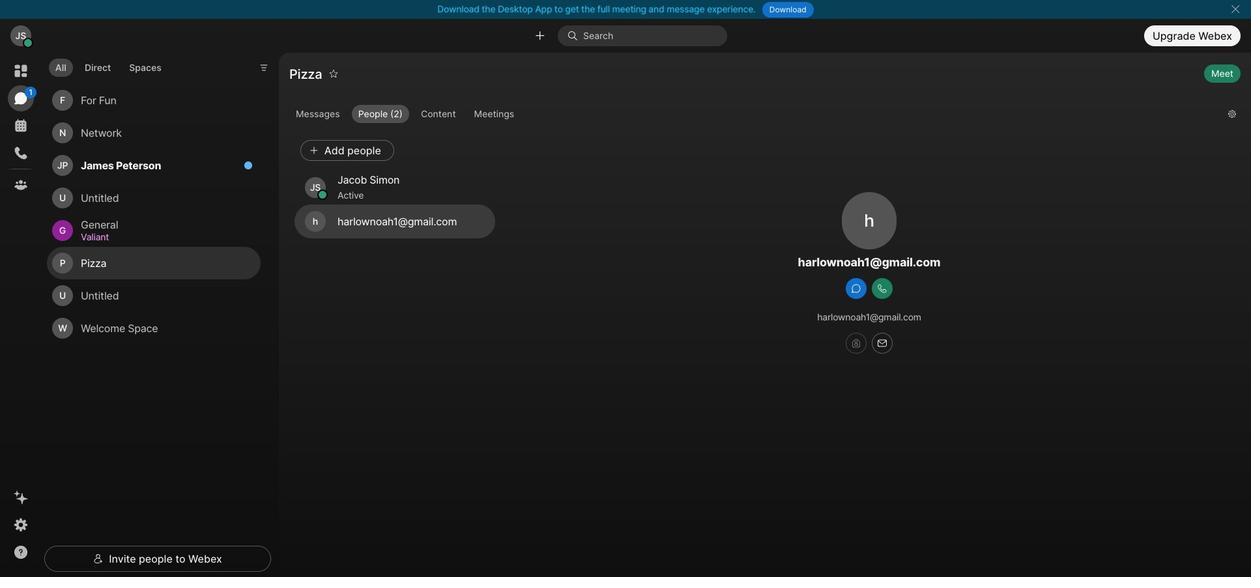 Task type: locate. For each thing, give the bounding box(es) containing it.
untitled list item
[[47, 182, 261, 215], [47, 280, 261, 312]]

active element
[[338, 188, 485, 203]]

network list item
[[47, 117, 261, 149]]

pizza list item
[[47, 247, 261, 280]]

0 vertical spatial untitled list item
[[47, 182, 261, 215]]

untitled list item down valiant element
[[47, 280, 261, 312]]

jacob simonactive list item
[[295, 171, 496, 205]]

group
[[289, 105, 1218, 126]]

james peterson, new messages list item
[[47, 149, 261, 182]]

welcome space list item
[[47, 312, 261, 345]]

navigation
[[0, 53, 42, 578]]

tab list
[[46, 51, 171, 81]]

untitled list item up valiant element
[[47, 182, 261, 215]]

1 vertical spatial untitled list item
[[47, 280, 261, 312]]

for fun list item
[[47, 84, 261, 117]]



Task type: vqa. For each thing, say whether or not it's contained in the screenshot.
tab list
yes



Task type: describe. For each thing, give the bounding box(es) containing it.
general list item
[[47, 215, 261, 247]]

1 untitled list item from the top
[[47, 182, 261, 215]]

valiant element
[[81, 230, 245, 245]]

harlownoah1@gmail.com list item
[[295, 205, 496, 238]]

cancel_16 image
[[1231, 4, 1241, 14]]

new messages image
[[244, 161, 253, 170]]

2 untitled list item from the top
[[47, 280, 261, 312]]

webex tab list
[[8, 58, 37, 198]]



